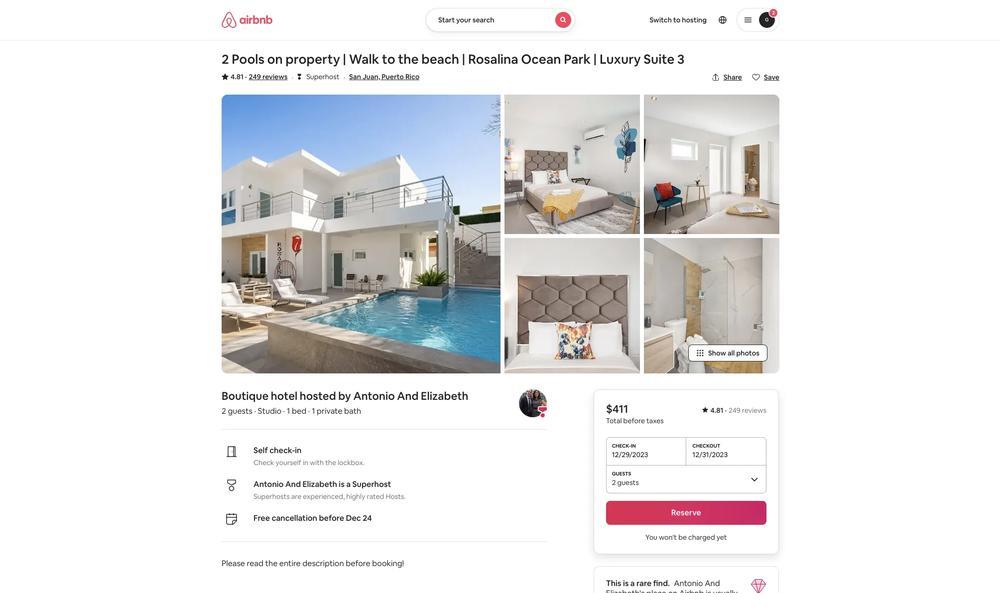 Task type: vqa. For each thing, say whether or not it's contained in the screenshot.
· San Juan, Puerto Rico
yes



Task type: describe. For each thing, give the bounding box(es) containing it.
to inside switch to hosting 'link'
[[673, 15, 681, 24]]

1 horizontal spatial reviews
[[742, 406, 767, 415]]

switch to hosting
[[650, 15, 707, 24]]

2 pools on property | walk to the beach | rosalina ocean park | luxury suite 3 image 3 image
[[505, 238, 640, 374]]

· right studio
[[283, 406, 285, 416]]

walk
[[349, 51, 379, 68]]

· left san
[[343, 72, 345, 83]]

boutique hotel hosted by antonio and elizabeth 2 guests · studio · 1 bed · 1 private bath
[[222, 389, 469, 416]]

check
[[254, 458, 274, 467]]

elizabeth
[[303, 479, 337, 490]]

yourself
[[276, 458, 301, 467]]

antonio and elizabeth's place on airbnb is usuall
[[606, 578, 738, 593]]

self check-in check yourself in with the lockbox.
[[254, 445, 365, 467]]

0 vertical spatial superhost
[[306, 72, 339, 81]]

share button
[[708, 69, 746, 86]]

please read the entire description before booking!
[[222, 558, 406, 569]]

rosalina
[[468, 51, 518, 68]]

1 horizontal spatial 249
[[729, 406, 741, 415]]

2 for 2 pools on property | walk to the beach | rosalina ocean park | luxury suite 3
[[222, 51, 229, 68]]

rico
[[405, 72, 420, 81]]

2 for 2 guests
[[612, 478, 616, 487]]

1 vertical spatial 4.81
[[711, 406, 724, 415]]

san
[[349, 72, 361, 81]]

boutique
[[222, 389, 269, 403]]

all
[[728, 349, 735, 358]]

this is a rare find.
[[606, 578, 670, 589]]

dec
[[346, 513, 361, 524]]

2 pools on property | walk to the beach | rosalina ocean park | luxury suite 3 image 5 image
[[644, 238, 780, 374]]

guests inside popup button
[[618, 478, 639, 487]]

start your search button
[[426, 8, 575, 32]]

show
[[708, 349, 726, 358]]

0 vertical spatial in
[[295, 445, 302, 456]]

the for lockbox.
[[325, 458, 336, 467]]

superhost inside the antonio and elizabeth is a superhost superhosts are experienced, highly rated hosts.
[[352, 479, 391, 490]]

total
[[606, 416, 622, 425]]

taxes
[[647, 416, 664, 425]]

puerto
[[382, 72, 404, 81]]

before for free
[[319, 513, 344, 524]]

experienced,
[[303, 492, 345, 501]]

2 | from the left
[[462, 51, 466, 68]]

juan,
[[363, 72, 380, 81]]

1 horizontal spatial 4.81 · 249 reviews
[[711, 406, 767, 415]]

switch to hosting link
[[644, 9, 713, 30]]

luxury
[[600, 51, 641, 68]]

self
[[254, 445, 268, 456]]

12/31/2023
[[693, 450, 728, 459]]

hosted
[[300, 389, 336, 403]]

you
[[646, 533, 658, 542]]

place
[[647, 588, 667, 593]]

beach
[[422, 51, 459, 68]]

the for beach
[[398, 51, 419, 68]]

lockbox.
[[338, 458, 365, 467]]

1 horizontal spatial is
[[623, 578, 629, 589]]

2 inside boutique hotel hosted by antonio and elizabeth 2 guests · studio · 1 bed · 1 private bath
[[222, 406, 226, 416]]

1 vertical spatial in
[[303, 458, 308, 467]]

this
[[606, 578, 621, 589]]

󰀃
[[297, 72, 301, 81]]

hosts.
[[386, 492, 406, 501]]

property
[[286, 51, 340, 68]]

24
[[363, 513, 372, 524]]

$411
[[606, 402, 628, 416]]

yet
[[717, 533, 727, 542]]

0 vertical spatial on
[[267, 51, 283, 68]]

12/29/2023
[[612, 450, 648, 459]]

249 reviews button
[[249, 72, 288, 82]]

hotel
[[271, 389, 298, 403]]

bed
[[292, 406, 306, 416]]

charged
[[688, 533, 715, 542]]

0 horizontal spatial 4.81
[[231, 72, 244, 81]]

0 vertical spatial 249
[[249, 72, 261, 81]]

reserve
[[671, 508, 701, 518]]

you won't be charged yet
[[646, 533, 727, 542]]

antonio for antonio and elizabeth's place on airbnb is usuall
[[674, 578, 703, 589]]

rated
[[367, 492, 384, 501]]

and for superhosts
[[285, 479, 301, 490]]

won't
[[659, 533, 677, 542]]

find.
[[653, 578, 670, 589]]

· left 󰀃
[[292, 72, 293, 83]]

1 1 from the left
[[287, 406, 290, 416]]

show all photos button
[[688, 345, 768, 362]]

· up "12/31/2023"
[[725, 406, 727, 415]]

your
[[456, 15, 471, 24]]

2 for 2
[[772, 9, 775, 16]]

by
[[338, 389, 351, 403]]

elizabeth's
[[606, 588, 645, 593]]



Task type: locate. For each thing, give the bounding box(es) containing it.
4.81 · 249 reviews
[[231, 72, 288, 81], [711, 406, 767, 415]]

profile element
[[587, 0, 780, 40]]

antonio up bath
[[353, 389, 395, 403]]

free cancellation before dec 24
[[254, 513, 372, 524]]

3 | from the left
[[594, 51, 597, 68]]

the up the rico
[[398, 51, 419, 68]]

to
[[673, 15, 681, 24], [382, 51, 395, 68]]

1 left bed
[[287, 406, 290, 416]]

1 vertical spatial before
[[319, 513, 344, 524]]

suite
[[644, 51, 675, 68]]

is right this
[[623, 578, 629, 589]]

2 vertical spatial antonio
[[674, 578, 703, 589]]

| left walk
[[343, 51, 346, 68]]

park
[[564, 51, 591, 68]]

0 horizontal spatial a
[[346, 479, 351, 490]]

1 horizontal spatial before
[[346, 558, 370, 569]]

search
[[473, 15, 494, 24]]

0 horizontal spatial superhost
[[306, 72, 339, 81]]

2 horizontal spatial |
[[594, 51, 597, 68]]

1 vertical spatial 4.81 · 249 reviews
[[711, 406, 767, 415]]

1 horizontal spatial antonio
[[353, 389, 395, 403]]

switch
[[650, 15, 672, 24]]

2 vertical spatial the
[[265, 558, 278, 569]]

1 vertical spatial guests
[[618, 478, 639, 487]]

start
[[438, 15, 455, 24]]

0 horizontal spatial 4.81 · 249 reviews
[[231, 72, 288, 81]]

2 vertical spatial before
[[346, 558, 370, 569]]

and inside the antonio and elizabeth is a superhost superhosts are experienced, highly rated hosts.
[[285, 479, 301, 490]]

a inside the antonio and elizabeth is a superhost superhosts are experienced, highly rated hosts.
[[346, 479, 351, 490]]

free
[[254, 513, 270, 524]]

antonio and elizabeth is a superhost. learn more about antonio and elizabeth. image
[[519, 390, 547, 417], [519, 390, 547, 417]]

0 horizontal spatial 249
[[249, 72, 261, 81]]

2
[[772, 9, 775, 16], [222, 51, 229, 68], [222, 406, 226, 416], [612, 478, 616, 487]]

0 horizontal spatial before
[[319, 513, 344, 524]]

0 vertical spatial a
[[346, 479, 351, 490]]

· left studio
[[254, 406, 256, 416]]

and right airbnb at the bottom right of page
[[705, 578, 720, 589]]

· right bed
[[308, 406, 310, 416]]

4.81 down "pools"
[[231, 72, 244, 81]]

guests
[[228, 406, 253, 416], [618, 478, 639, 487]]

1 vertical spatial on
[[668, 588, 678, 593]]

1 horizontal spatial on
[[668, 588, 678, 593]]

2 guests
[[612, 478, 639, 487]]

1 horizontal spatial to
[[673, 15, 681, 24]]

· san juan, puerto rico
[[343, 72, 420, 83]]

1 vertical spatial and
[[705, 578, 720, 589]]

in up the yourself
[[295, 445, 302, 456]]

1 horizontal spatial |
[[462, 51, 466, 68]]

1 horizontal spatial and
[[705, 578, 720, 589]]

superhost
[[306, 72, 339, 81], [352, 479, 391, 490]]

airbnb
[[679, 588, 704, 593]]

1 vertical spatial superhost
[[352, 479, 391, 490]]

rare
[[637, 578, 652, 589]]

antonio right find.
[[674, 578, 703, 589]]

before for $411
[[624, 416, 645, 425]]

0 horizontal spatial to
[[382, 51, 395, 68]]

0 horizontal spatial reviews
[[262, 72, 288, 81]]

a
[[346, 479, 351, 490], [631, 578, 635, 589]]

read
[[247, 558, 264, 569]]

4.81 up "12/31/2023"
[[711, 406, 724, 415]]

and elizabeth
[[397, 389, 469, 403]]

booking!
[[372, 558, 404, 569]]

0 vertical spatial reviews
[[262, 72, 288, 81]]

4.81
[[231, 72, 244, 81], [711, 406, 724, 415]]

before right total
[[624, 416, 645, 425]]

superhost down property
[[306, 72, 339, 81]]

1 vertical spatial to
[[382, 51, 395, 68]]

and inside antonio and elizabeth's place on airbnb is usuall
[[705, 578, 720, 589]]

0 vertical spatial to
[[673, 15, 681, 24]]

start your search
[[438, 15, 494, 24]]

in left the with
[[303, 458, 308, 467]]

show all photos
[[708, 349, 760, 358]]

2 horizontal spatial before
[[624, 416, 645, 425]]

antonio for antonio and elizabeth is a superhost superhosts are experienced, highly rated hosts.
[[254, 479, 284, 490]]

before inside the $411 total before taxes
[[624, 416, 645, 425]]

0 vertical spatial antonio
[[353, 389, 395, 403]]

0 horizontal spatial antonio
[[254, 479, 284, 490]]

0 vertical spatial 4.81
[[231, 72, 244, 81]]

0 horizontal spatial and
[[285, 479, 301, 490]]

description
[[303, 558, 344, 569]]

before
[[624, 416, 645, 425], [319, 513, 344, 524], [346, 558, 370, 569]]

the
[[398, 51, 419, 68], [325, 458, 336, 467], [265, 558, 278, 569]]

is
[[339, 479, 345, 490], [623, 578, 629, 589], [706, 588, 711, 593]]

1 right bed
[[312, 406, 315, 416]]

is inside antonio and elizabeth's place on airbnb is usuall
[[706, 588, 711, 593]]

0 horizontal spatial 1
[[287, 406, 290, 416]]

reviews
[[262, 72, 288, 81], [742, 406, 767, 415]]

san juan, puerto rico button
[[349, 71, 420, 83]]

·
[[245, 72, 247, 81], [292, 72, 293, 83], [343, 72, 345, 83], [254, 406, 256, 416], [283, 406, 285, 416], [308, 406, 310, 416], [725, 406, 727, 415]]

2 horizontal spatial the
[[398, 51, 419, 68]]

the inside self check-in check yourself in with the lockbox.
[[325, 458, 336, 467]]

hosting
[[682, 15, 707, 24]]

and
[[285, 479, 301, 490], [705, 578, 720, 589]]

the right "read"
[[265, 558, 278, 569]]

0 vertical spatial guests
[[228, 406, 253, 416]]

with
[[310, 458, 324, 467]]

0 horizontal spatial guests
[[228, 406, 253, 416]]

save button
[[748, 69, 784, 86]]

to up puerto
[[382, 51, 395, 68]]

0 vertical spatial 4.81 · 249 reviews
[[231, 72, 288, 81]]

superhost up rated
[[352, 479, 391, 490]]

pools
[[232, 51, 265, 68]]

1 vertical spatial reviews
[[742, 406, 767, 415]]

2 pools on property | walk to the beach | rosalina ocean park | luxury suite 3 image 1 image
[[222, 95, 501, 374]]

3
[[677, 51, 685, 68]]

2 inside dropdown button
[[772, 9, 775, 16]]

1 horizontal spatial superhost
[[352, 479, 391, 490]]

0 horizontal spatial is
[[339, 479, 345, 490]]

2 guests button
[[606, 465, 767, 493]]

2 button
[[737, 8, 780, 32]]

1 horizontal spatial guests
[[618, 478, 639, 487]]

1 vertical spatial 249
[[729, 406, 741, 415]]

on up "249 reviews" button
[[267, 51, 283, 68]]

antonio up superhosts
[[254, 479, 284, 490]]

private
[[317, 406, 343, 416]]

1 horizontal spatial 1
[[312, 406, 315, 416]]

|
[[343, 51, 346, 68], [462, 51, 466, 68], [594, 51, 597, 68]]

ocean
[[521, 51, 561, 68]]

save
[[764, 73, 780, 82]]

0 vertical spatial before
[[624, 416, 645, 425]]

2 horizontal spatial is
[[706, 588, 711, 593]]

highly
[[346, 492, 365, 501]]

be
[[679, 533, 687, 542]]

$411 total before taxes
[[606, 402, 664, 425]]

a up highly
[[346, 479, 351, 490]]

0 horizontal spatial |
[[343, 51, 346, 68]]

the right the with
[[325, 458, 336, 467]]

2 inside popup button
[[612, 478, 616, 487]]

guests down the boutique
[[228, 406, 253, 416]]

on inside antonio and elizabeth's place on airbnb is usuall
[[668, 588, 678, 593]]

0 horizontal spatial on
[[267, 51, 283, 68]]

antonio
[[353, 389, 395, 403], [254, 479, 284, 490], [674, 578, 703, 589]]

antonio inside antonio and elizabeth's place on airbnb is usuall
[[674, 578, 703, 589]]

1 vertical spatial a
[[631, 578, 635, 589]]

superhosts
[[254, 492, 290, 501]]

| right the beach
[[462, 51, 466, 68]]

antonio and elizabeth is a superhost superhosts are experienced, highly rated hosts.
[[254, 479, 406, 501]]

0 horizontal spatial in
[[295, 445, 302, 456]]

2 pools on property | walk to the beach | rosalina ocean park | luxury suite 3 image 2 image
[[505, 95, 640, 234]]

1 vertical spatial the
[[325, 458, 336, 467]]

photos
[[736, 349, 760, 358]]

Start your search search field
[[426, 8, 575, 32]]

antonio inside the antonio and elizabeth is a superhost superhosts are experienced, highly rated hosts.
[[254, 479, 284, 490]]

1 horizontal spatial in
[[303, 458, 308, 467]]

before left booking! in the bottom left of the page
[[346, 558, 370, 569]]

2 pools on property | walk to the beach | rosalina ocean park | luxury suite 3 image 4 image
[[644, 95, 780, 234]]

1 horizontal spatial the
[[325, 458, 336, 467]]

on
[[267, 51, 283, 68], [668, 588, 678, 593]]

check-
[[270, 445, 295, 456]]

0 vertical spatial the
[[398, 51, 419, 68]]

antonio inside boutique hotel hosted by antonio and elizabeth 2 guests · studio · 1 bed · 1 private bath
[[353, 389, 395, 403]]

before left dec
[[319, 513, 344, 524]]

0 vertical spatial and
[[285, 479, 301, 490]]

2 horizontal spatial antonio
[[674, 578, 703, 589]]

1 horizontal spatial a
[[631, 578, 635, 589]]

are
[[291, 492, 302, 501]]

2 1 from the left
[[312, 406, 315, 416]]

studio
[[258, 406, 281, 416]]

on right "place"
[[668, 588, 678, 593]]

a left the rare
[[631, 578, 635, 589]]

guests inside boutique hotel hosted by antonio and elizabeth 2 guests · studio · 1 bed · 1 private bath
[[228, 406, 253, 416]]

and up are
[[285, 479, 301, 490]]

please
[[222, 558, 245, 569]]

| right park
[[594, 51, 597, 68]]

2 pools on property | walk to the beach | rosalina ocean park | luxury suite 3
[[222, 51, 685, 68]]

is up experienced,
[[339, 479, 345, 490]]

· down "pools"
[[245, 72, 247, 81]]

cancellation
[[272, 513, 317, 524]]

reserve button
[[606, 501, 767, 525]]

and for is
[[705, 578, 720, 589]]

1 | from the left
[[343, 51, 346, 68]]

1 horizontal spatial 4.81
[[711, 406, 724, 415]]

entire
[[279, 558, 301, 569]]

is right airbnb at the bottom right of page
[[706, 588, 711, 593]]

to right the switch
[[673, 15, 681, 24]]

is inside the antonio and elizabeth is a superhost superhosts are experienced, highly rated hosts.
[[339, 479, 345, 490]]

249
[[249, 72, 261, 81], [729, 406, 741, 415]]

share
[[724, 73, 742, 82]]

bath
[[344, 406, 361, 416]]

1 vertical spatial antonio
[[254, 479, 284, 490]]

0 horizontal spatial the
[[265, 558, 278, 569]]

guests down 12/29/2023
[[618, 478, 639, 487]]



